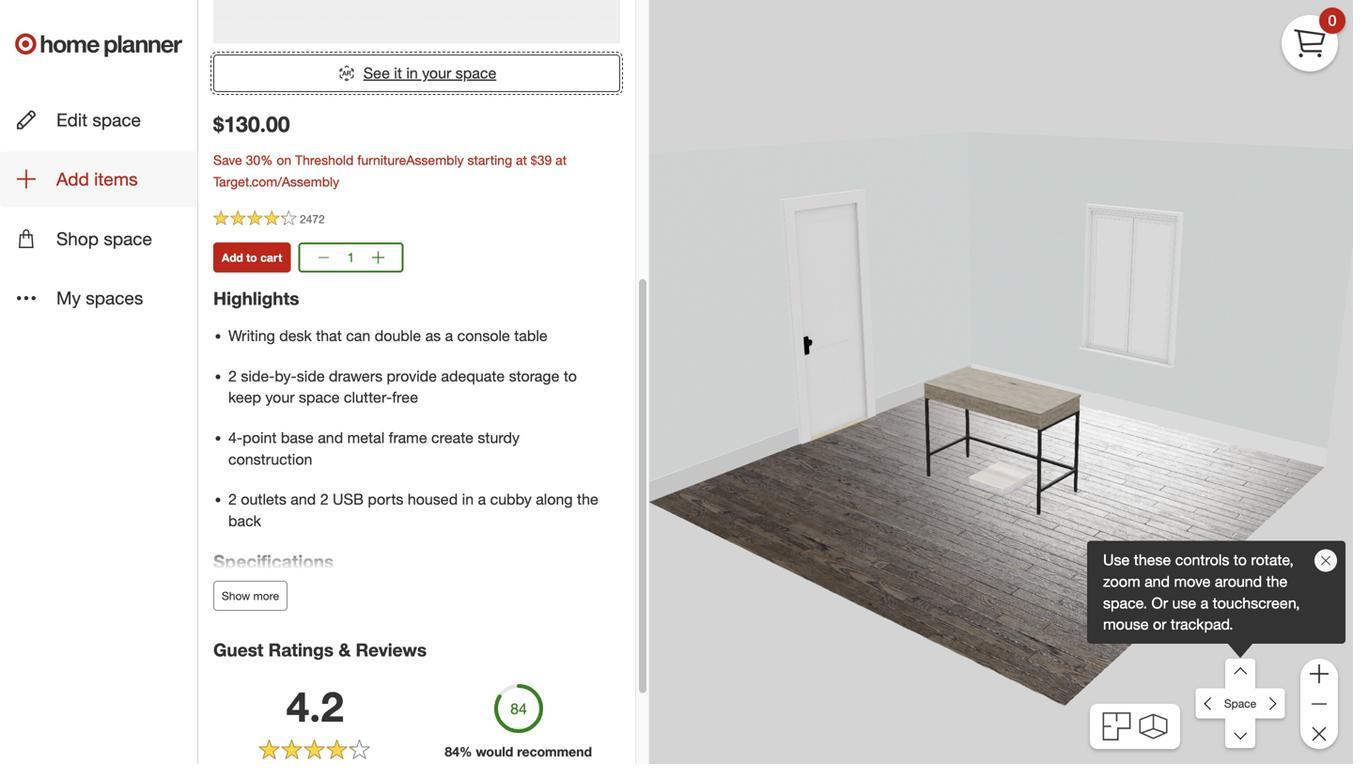Task type: describe. For each thing, give the bounding box(es) containing it.
my spaces button
[[0, 270, 197, 326]]

adequate
[[441, 367, 505, 385]]

desk
[[279, 327, 312, 345]]

guest
[[213, 639, 264, 661]]

add to cart
[[222, 251, 282, 265]]

that
[[316, 327, 342, 345]]

side-
[[241, 367, 275, 385]]

rotate,
[[1251, 551, 1294, 569]]

construction
[[228, 450, 312, 468]]

top view button icon image
[[1103, 712, 1131, 741]]

guest ratings & reviews
[[213, 639, 427, 661]]

recommend
[[517, 743, 592, 760]]

highlights
[[213, 288, 299, 309]]

4-
[[228, 429, 243, 447]]

assembly starting at $39 at target.com/assembly link
[[213, 152, 567, 190]]

&
[[339, 639, 351, 661]]

2472
[[300, 212, 325, 226]]

controls
[[1176, 551, 1230, 569]]

2 side-by-side drawers provide adequate storage to keep your space clutter-free
[[228, 367, 577, 407]]

housed
[[408, 490, 458, 509]]

specifications
[[213, 551, 334, 572]]

add items button
[[0, 151, 197, 207]]

space
[[1225, 696, 1257, 711]]

zoom
[[1103, 572, 1141, 591]]

tilt camera down 30° image
[[1226, 718, 1256, 749]]

can
[[346, 327, 371, 345]]

%
[[460, 743, 472, 760]]

double
[[375, 327, 421, 345]]

side
[[297, 367, 325, 385]]

table
[[514, 327, 548, 345]]

space inside 2 side-by-side drawers provide adequate storage to keep your space clutter-free
[[299, 388, 340, 407]]

provide
[[387, 367, 437, 385]]

cart
[[260, 251, 282, 265]]

free
[[392, 388, 418, 407]]

shop space
[[56, 228, 152, 249]]

your inside button
[[422, 64, 451, 82]]

usb
[[333, 490, 364, 509]]

to inside 2 side-by-side drawers provide adequate storage to keep your space clutter-free
[[564, 367, 577, 385]]

or
[[1153, 615, 1167, 634]]

2 left usb
[[320, 490, 329, 509]]

2 at from the left
[[556, 152, 567, 168]]

2 outlets and 2 usb ports housed in a cubby along the back
[[228, 490, 599, 530]]

as
[[425, 327, 441, 345]]

84 % would recommend
[[445, 743, 592, 760]]

edit space
[[56, 109, 141, 131]]

point
[[243, 429, 277, 447]]

show more
[[222, 589, 279, 603]]

frame
[[389, 429, 427, 447]]

use these controls to rotate, zoom and move around the space. or use a touchscreen, mouse or trackpad.
[[1103, 551, 1300, 634]]

storage
[[509, 367, 560, 385]]

edit
[[56, 109, 87, 131]]

1 at from the left
[[516, 152, 527, 168]]

cubby
[[490, 490, 532, 509]]

a inside 2 outlets and 2 usb ports housed in a cubby along the back
[[478, 490, 486, 509]]

in inside button
[[406, 64, 418, 82]]

space.
[[1103, 594, 1148, 612]]

add for add to cart
[[222, 251, 243, 265]]

your inside 2 side-by-side drawers provide adequate storage to keep your space clutter-free
[[266, 388, 295, 407]]

2 for 2 side-by-side drawers provide adequate storage to keep your space clutter-free
[[228, 367, 237, 385]]

assembly starting at $39 at target.com/assembly
[[213, 152, 567, 190]]

$130.00
[[213, 111, 290, 137]]

create
[[431, 429, 474, 447]]

see
[[364, 64, 390, 82]]

my spaces
[[56, 287, 143, 309]]

sturdy
[[478, 429, 520, 447]]

pan camera right 30° image
[[1256, 689, 1286, 719]]

and inside 2 outlets and 2 usb ports housed in a cubby along the back
[[291, 490, 316, 509]]

clutter-
[[344, 388, 392, 407]]

around
[[1215, 572, 1262, 591]]

metal
[[347, 429, 385, 447]]

edit space button
[[0, 92, 197, 148]]

would
[[476, 743, 513, 760]]

see it in your space button
[[213, 54, 620, 92]]

save 30% on threshold furniture
[[213, 152, 406, 168]]

add to cart button
[[213, 243, 291, 273]]



Task type: vqa. For each thing, say whether or not it's contained in the screenshot.
Save offer for Zicam cold remedy
no



Task type: locate. For each thing, give the bounding box(es) containing it.
reviews
[[356, 639, 427, 661]]

my
[[56, 287, 81, 309]]

1 vertical spatial the
[[1267, 572, 1288, 591]]

show
[[222, 589, 250, 603]]

2 horizontal spatial a
[[1201, 594, 1209, 612]]

console
[[457, 327, 510, 345]]

in
[[406, 64, 418, 82], [462, 490, 474, 509]]

use
[[1173, 594, 1197, 612]]

in right 'it'
[[406, 64, 418, 82]]

a left the cubby
[[478, 490, 486, 509]]

furniture
[[357, 152, 406, 168]]

show more button
[[213, 581, 288, 611]]

0 horizontal spatial to
[[246, 251, 257, 265]]

and up or
[[1145, 572, 1170, 591]]

1 horizontal spatial and
[[318, 429, 343, 447]]

a right as
[[445, 327, 453, 345]]

drawers
[[329, 367, 383, 385]]

assembly
[[406, 152, 464, 168]]

the down rotate, at the right
[[1267, 572, 1288, 591]]

on
[[277, 152, 292, 168]]

1 vertical spatial add
[[222, 251, 243, 265]]

2 vertical spatial a
[[1201, 594, 1209, 612]]

0 horizontal spatial the
[[577, 490, 599, 509]]

space right edit
[[92, 109, 141, 131]]

0 horizontal spatial and
[[291, 490, 316, 509]]

items
[[94, 168, 138, 190]]

along
[[536, 490, 573, 509]]

84
[[445, 743, 460, 760]]

to inside use these controls to rotate, zoom and move around the space. or use a touchscreen, mouse or trackpad.
[[1234, 551, 1247, 569]]

2 vertical spatial to
[[1234, 551, 1247, 569]]

0 horizontal spatial in
[[406, 64, 418, 82]]

1 horizontal spatial a
[[478, 490, 486, 509]]

at right "$39"
[[556, 152, 567, 168]]

0 horizontal spatial add
[[56, 168, 89, 190]]

mouse
[[1103, 615, 1149, 634]]

space
[[456, 64, 496, 82], [92, 109, 141, 131], [104, 228, 152, 249], [299, 388, 340, 407]]

front view button icon image
[[1140, 714, 1168, 739]]

shop space button
[[0, 211, 197, 266]]

add items
[[56, 168, 138, 190]]

1 vertical spatial a
[[478, 490, 486, 509]]

back
[[228, 512, 261, 530]]

writing desk that can double as a console table
[[228, 327, 548, 345]]

1 horizontal spatial the
[[1267, 572, 1288, 591]]

add left the items
[[56, 168, 89, 190]]

0 horizontal spatial a
[[445, 327, 453, 345]]

space right shop at the left top of page
[[104, 228, 152, 249]]

spaces
[[86, 287, 143, 309]]

loring wood writing desk with drawers and charging station - threshold™ image
[[213, 0, 620, 43]]

0 vertical spatial the
[[577, 490, 599, 509]]

1 horizontal spatial add
[[222, 251, 243, 265]]

0 vertical spatial a
[[445, 327, 453, 345]]

more
[[253, 589, 279, 603]]

4.2
[[286, 681, 344, 732]]

or
[[1152, 594, 1168, 612]]

1 horizontal spatial to
[[564, 367, 577, 385]]

1 vertical spatial and
[[291, 490, 316, 509]]

0 vertical spatial your
[[422, 64, 451, 82]]

ports
[[368, 490, 404, 509]]

1 vertical spatial in
[[462, 490, 474, 509]]

save
[[213, 152, 242, 168]]

to right the storage
[[564, 367, 577, 385]]

0 horizontal spatial at
[[516, 152, 527, 168]]

the inside use these controls to rotate, zoom and move around the space. or use a touchscreen, mouse or trackpad.
[[1267, 572, 1288, 591]]

0 vertical spatial add
[[56, 168, 89, 190]]

target.com/assembly
[[213, 173, 339, 190]]

use
[[1103, 551, 1130, 569]]

a inside use these controls to rotate, zoom and move around the space. or use a touchscreen, mouse or trackpad.
[[1201, 594, 1209, 612]]

the right along at the left bottom of page
[[577, 490, 599, 509]]

space down side
[[299, 388, 340, 407]]

30%
[[246, 152, 273, 168]]

1 vertical spatial to
[[564, 367, 577, 385]]

base
[[281, 429, 314, 447]]

see it in your space
[[364, 64, 496, 82]]

2 horizontal spatial to
[[1234, 551, 1247, 569]]

save 30% on threshold furniture link
[[213, 152, 406, 168]]

writing
[[228, 327, 275, 345]]

it
[[394, 64, 402, 82]]

space right 'it'
[[456, 64, 496, 82]]

in right housed
[[462, 490, 474, 509]]

0 button
[[1282, 8, 1346, 71]]

home planner landing page image
[[15, 15, 182, 75]]

2 vertical spatial and
[[1145, 572, 1170, 591]]

1 vertical spatial your
[[266, 388, 295, 407]]

your right 'it'
[[422, 64, 451, 82]]

1 horizontal spatial in
[[462, 490, 474, 509]]

touchscreen,
[[1213, 594, 1300, 612]]

pan camera left 30° image
[[1196, 689, 1226, 719]]

1 horizontal spatial your
[[422, 64, 451, 82]]

your down 'by-'
[[266, 388, 295, 407]]

2 horizontal spatial and
[[1145, 572, 1170, 591]]

ratings
[[268, 639, 334, 661]]

0 vertical spatial and
[[318, 429, 343, 447]]

threshold
[[295, 152, 354, 168]]

2
[[228, 367, 237, 385], [228, 490, 237, 509], [320, 490, 329, 509]]

starting
[[468, 152, 512, 168]]

your
[[422, 64, 451, 82], [266, 388, 295, 407]]

add for add items
[[56, 168, 89, 190]]

and right the outlets
[[291, 490, 316, 509]]

at
[[516, 152, 527, 168], [556, 152, 567, 168]]

add left the cart
[[222, 251, 243, 265]]

these
[[1134, 551, 1171, 569]]

keep
[[228, 388, 261, 407]]

shop
[[56, 228, 99, 249]]

0 vertical spatial in
[[406, 64, 418, 82]]

1 horizontal spatial at
[[556, 152, 567, 168]]

and inside use these controls to rotate, zoom and move around the space. or use a touchscreen, mouse or trackpad.
[[1145, 572, 1170, 591]]

the inside 2 outlets and 2 usb ports housed in a cubby along the back
[[577, 490, 599, 509]]

$39
[[531, 152, 552, 168]]

2 up keep
[[228, 367, 237, 385]]

0 vertical spatial to
[[246, 251, 257, 265]]

4-point base and metal frame create sturdy construction
[[228, 429, 520, 468]]

to left the cart
[[246, 251, 257, 265]]

in inside 2 outlets and 2 usb ports housed in a cubby along the back
[[462, 490, 474, 509]]

0
[[1329, 11, 1337, 30]]

and inside 4-point base and metal frame create sturdy construction
[[318, 429, 343, 447]]

2 for 2 outlets and 2 usb ports housed in a cubby along the back
[[228, 490, 237, 509]]

to
[[246, 251, 257, 265], [564, 367, 577, 385], [1234, 551, 1247, 569]]

move
[[1174, 572, 1211, 591]]

use these controls to rotate, zoom and move around the space. or use a touchscreen, mouse or trackpad. tooltip
[[1087, 541, 1346, 644]]

at left "$39"
[[516, 152, 527, 168]]

trackpad.
[[1171, 615, 1234, 634]]

to up around at the right bottom
[[1234, 551, 1247, 569]]

a right use
[[1201, 594, 1209, 612]]

0 horizontal spatial your
[[266, 388, 295, 407]]

a
[[445, 327, 453, 345], [478, 490, 486, 509], [1201, 594, 1209, 612]]

and right base
[[318, 429, 343, 447]]

2 up back
[[228, 490, 237, 509]]

tilt camera up 30° image
[[1226, 659, 1256, 689]]

2 inside 2 side-by-side drawers provide adequate storage to keep your space clutter-free
[[228, 367, 237, 385]]

to inside button
[[246, 251, 257, 265]]

outlets
[[241, 490, 287, 509]]



